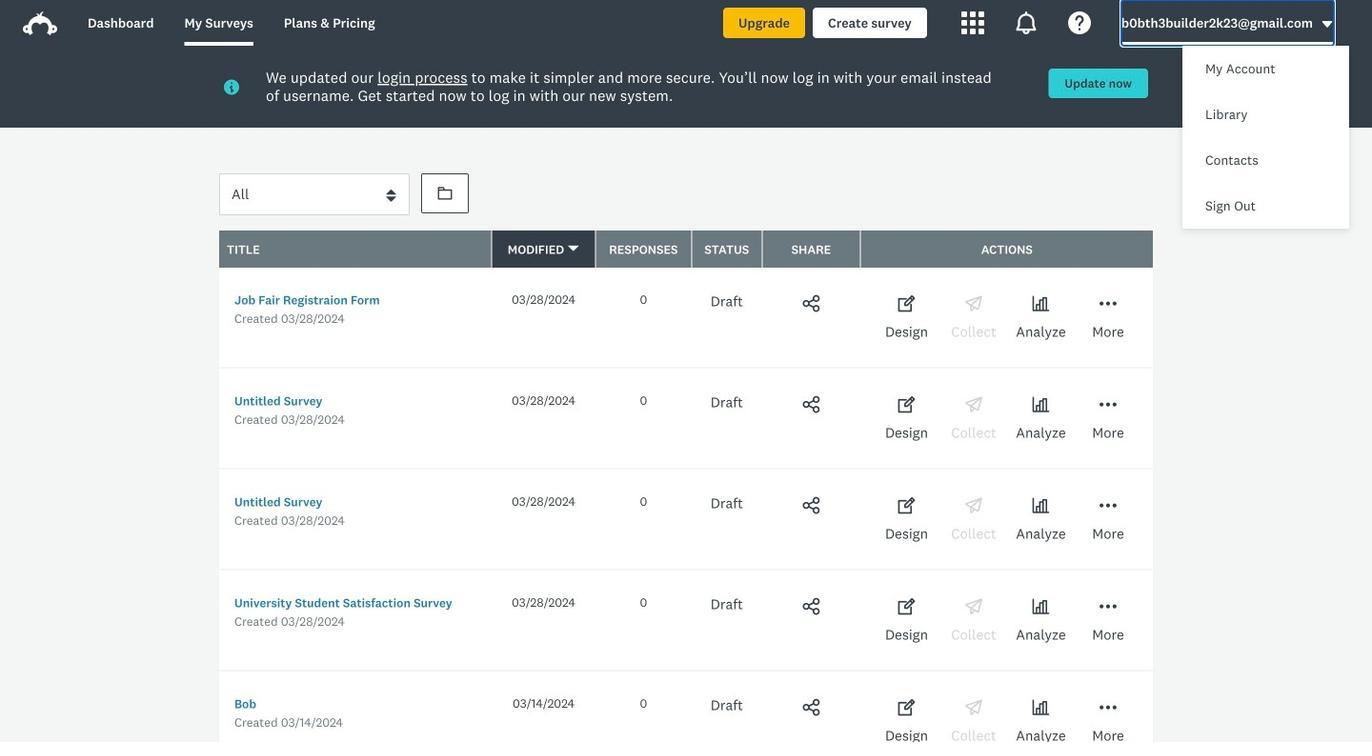 Task type: vqa. For each thing, say whether or not it's contained in the screenshot.
second PRODUCTS ICON from the right
yes



Task type: locate. For each thing, give the bounding box(es) containing it.
1 horizontal spatial products icon image
[[1015, 11, 1038, 34]]

products icon image
[[961, 11, 984, 34], [1015, 11, 1038, 34]]

dropdown arrow image
[[1321, 18, 1334, 31]]

help icon image
[[1068, 11, 1091, 34]]

surveymonkey logo image
[[23, 11, 57, 35]]

0 horizontal spatial products icon image
[[961, 11, 984, 34]]



Task type: describe. For each thing, give the bounding box(es) containing it.
x image
[[1331, 82, 1344, 94]]

1 products icon image from the left
[[961, 11, 984, 34]]

2 products icon image from the left
[[1015, 11, 1038, 34]]



